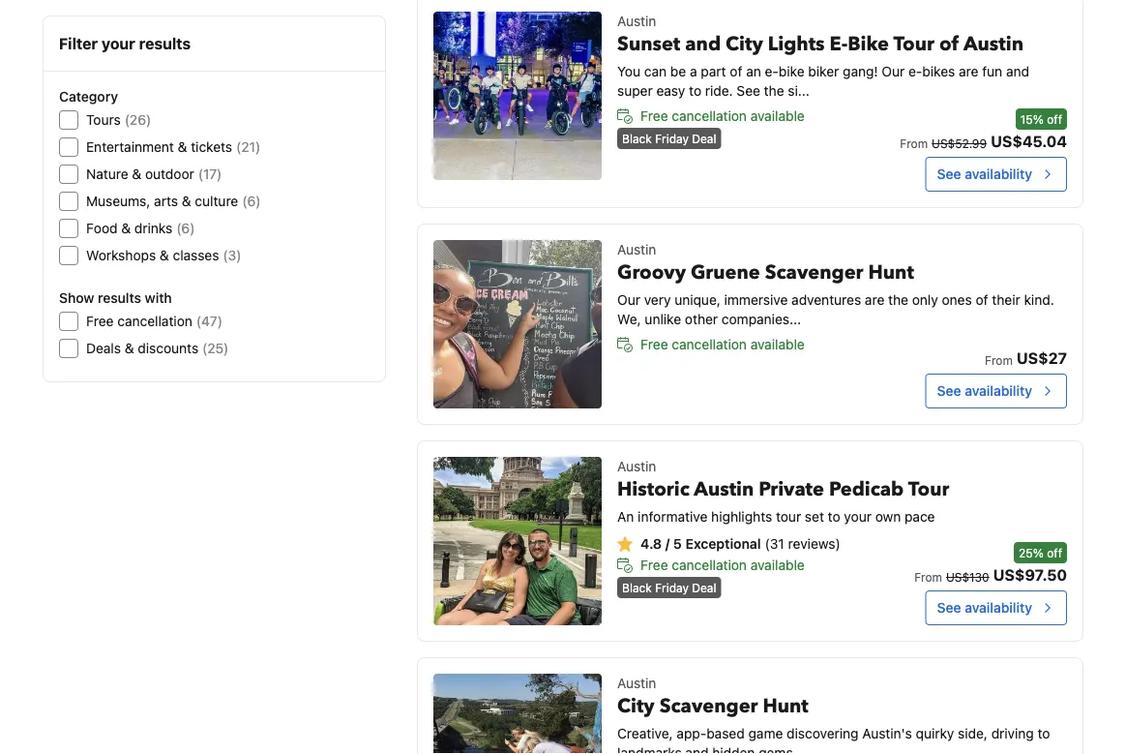 Task type: locate. For each thing, give the bounding box(es) containing it.
availability down from us$27 on the top right of the page
[[965, 383, 1033, 399]]

(47)
[[196, 313, 223, 329]]

to right set
[[828, 509, 841, 525]]

scavenger inside austin city scavenger hunt creative, app-based game discovering austin's quirky side, driving to landmarks and hidden gems
[[660, 693, 759, 720]]

0 horizontal spatial e-
[[765, 63, 779, 79]]

tours
[[86, 112, 121, 128]]

1 vertical spatial free cancellation available
[[641, 336, 805, 352]]

1 horizontal spatial hunt
[[869, 259, 915, 286]]

2 vertical spatial and
[[686, 745, 709, 754]]

& for tickets
[[178, 139, 187, 155]]

entertainment
[[86, 139, 174, 155]]

2 see availability from the top
[[938, 383, 1033, 399]]

results left with
[[98, 290, 141, 306]]

black down 4.8
[[623, 581, 652, 594]]

0 vertical spatial of
[[940, 31, 960, 58]]

show results with
[[59, 290, 172, 306]]

see availability down 'from us$52.99 us$45.04'
[[938, 166, 1033, 182]]

sunset and city lights e-bike tour of austin image
[[434, 12, 602, 180]]

friday down /
[[656, 581, 689, 594]]

0 vertical spatial scavenger
[[766, 259, 864, 286]]

0 vertical spatial see availability
[[938, 166, 1033, 182]]

and up the a
[[686, 31, 721, 58]]

& right deals
[[125, 340, 134, 356]]

see for hunt
[[938, 383, 962, 399]]

0 vertical spatial tour
[[894, 31, 935, 58]]

hidden
[[713, 745, 756, 754]]

see down 'us$52.99' at the right top of the page
[[938, 166, 962, 182]]

are
[[959, 63, 979, 79], [865, 292, 885, 308]]

see
[[737, 83, 761, 99], [938, 166, 962, 182], [938, 383, 962, 399], [938, 600, 962, 616]]

0 vertical spatial to
[[689, 83, 702, 99]]

& left tickets
[[178, 139, 187, 155]]

0 horizontal spatial (6)
[[176, 220, 195, 236]]

very
[[645, 292, 671, 308]]

1 vertical spatial city
[[618, 693, 655, 720]]

of
[[940, 31, 960, 58], [730, 63, 743, 79], [976, 292, 989, 308]]

austin up groovy
[[618, 242, 657, 258]]

free down unlike
[[641, 336, 669, 352]]

discounts
[[138, 340, 199, 356]]

0 vertical spatial off
[[1048, 112, 1063, 126]]

from left the us$130
[[915, 570, 943, 584]]

4.8 / 5 exceptional (31 reviews)
[[641, 536, 841, 552]]

1 horizontal spatial the
[[889, 292, 909, 308]]

1 vertical spatial black
[[623, 581, 652, 594]]

1 horizontal spatial are
[[959, 63, 979, 79]]

(6) right culture
[[242, 193, 261, 209]]

0 vertical spatial hunt
[[869, 259, 915, 286]]

sunset
[[618, 31, 681, 58]]

2 off from the top
[[1048, 546, 1063, 560]]

1 horizontal spatial to
[[828, 509, 841, 525]]

1 vertical spatial of
[[730, 63, 743, 79]]

see availability down from us$27 on the top right of the page
[[938, 383, 1033, 399]]

of left their at the top
[[976, 292, 989, 308]]

0 vertical spatial from
[[901, 137, 929, 150]]

2 e- from the left
[[909, 63, 923, 79]]

from left 'us$52.99' at the right top of the page
[[901, 137, 929, 150]]

0 horizontal spatial city
[[618, 693, 655, 720]]

see availability for groovy gruene scavenger hunt
[[938, 383, 1033, 399]]

companies...
[[722, 311, 802, 327]]

1 horizontal spatial (6)
[[242, 193, 261, 209]]

set
[[805, 509, 825, 525]]

are right adventures
[[865, 292, 885, 308]]

austin city scavenger hunt creative, app-based game discovering austin's quirky side, driving to landmarks and hidden gems
[[618, 675, 1051, 754]]

1 horizontal spatial our
[[882, 63, 905, 79]]

hunt inside austin groovy gruene scavenger hunt our very unique, immersive adventures are the only ones of their kind. we, unlike other companies...
[[869, 259, 915, 286]]

0 vertical spatial availability
[[965, 166, 1033, 182]]

1 vertical spatial availability
[[965, 383, 1033, 399]]

see for pedicab
[[938, 600, 962, 616]]

2 vertical spatial to
[[1038, 726, 1051, 742]]

cancellation down exceptional
[[672, 557, 747, 573]]

our inside austin groovy gruene scavenger hunt our very unique, immersive adventures are the only ones of their kind. we, unlike other companies...
[[618, 292, 641, 308]]

from us$130 us$97.50
[[915, 566, 1068, 584]]

to inside 'austin historic austin private pedicab tour an informative highlights tour set to your own pace'
[[828, 509, 841, 525]]

our
[[882, 63, 905, 79], [618, 292, 641, 308]]

part
[[701, 63, 727, 79]]

availability down 'from us$52.99 us$45.04'
[[965, 166, 1033, 182]]

cancellation
[[672, 108, 747, 124], [117, 313, 193, 329], [672, 336, 747, 352], [672, 557, 747, 573]]

1 vertical spatial and
[[1007, 63, 1030, 79]]

1 horizontal spatial your
[[845, 509, 872, 525]]

available down the si...
[[751, 108, 805, 124]]

0 horizontal spatial our
[[618, 292, 641, 308]]

1 availability from the top
[[965, 166, 1033, 182]]

workshops
[[86, 247, 156, 263]]

availability for sunset and city lights e-bike tour of austin
[[965, 166, 1033, 182]]

1 off from the top
[[1048, 112, 1063, 126]]

0 vertical spatial and
[[686, 31, 721, 58]]

us$27
[[1017, 349, 1068, 367]]

austin up creative,
[[618, 675, 657, 691]]

see availability
[[938, 166, 1033, 182], [938, 383, 1033, 399], [938, 600, 1033, 616]]

off for historic austin private pedicab tour
[[1048, 546, 1063, 560]]

austin inside austin city scavenger hunt creative, app-based game discovering austin's quirky side, driving to landmarks and hidden gems
[[618, 675, 657, 691]]

1 vertical spatial see availability
[[938, 383, 1033, 399]]

your right filter
[[102, 34, 135, 53]]

0 vertical spatial friday
[[656, 132, 689, 145]]

0 vertical spatial our
[[882, 63, 905, 79]]

and down app-
[[686, 745, 709, 754]]

e- right gang!
[[909, 63, 923, 79]]

availability for historic austin private pedicab tour
[[965, 600, 1033, 616]]

from
[[901, 137, 929, 150], [986, 353, 1014, 367], [915, 570, 943, 584]]

hunt inside austin city scavenger hunt creative, app-based game discovering austin's quirky side, driving to landmarks and hidden gems
[[763, 693, 809, 720]]

free
[[641, 108, 669, 124], [86, 313, 114, 329], [641, 336, 669, 352], [641, 557, 669, 573]]

0 vertical spatial (6)
[[242, 193, 261, 209]]

25% off
[[1020, 546, 1063, 560]]

0 vertical spatial available
[[751, 108, 805, 124]]

black down super
[[623, 132, 652, 145]]

scavenger up adventures
[[766, 259, 864, 286]]

friday
[[656, 132, 689, 145], [656, 581, 689, 594]]

1 vertical spatial scavenger
[[660, 693, 759, 720]]

1 black friday deal from the top
[[623, 132, 717, 145]]

from us$52.99 us$45.04
[[901, 132, 1068, 151]]

with
[[145, 290, 172, 306]]

tour inside 'austin historic austin private pedicab tour an informative highlights tour set to your own pace'
[[909, 476, 950, 503]]

& right food
[[121, 220, 131, 236]]

e-
[[765, 63, 779, 79], [909, 63, 923, 79]]

0 horizontal spatial to
[[689, 83, 702, 99]]

off for sunset and city lights e-bike tour of austin
[[1048, 112, 1063, 126]]

off right 25%
[[1048, 546, 1063, 560]]

your inside 'austin historic austin private pedicab tour an informative highlights tour set to your own pace'
[[845, 509, 872, 525]]

city up creative,
[[618, 693, 655, 720]]

are inside "austin sunset and city lights e-bike tour of austin you can be a part of an e-bike biker gang! our e-bikes are fun and super easy to ride. see the si..."
[[959, 63, 979, 79]]

see down 'ones'
[[938, 383, 962, 399]]

(6) up classes
[[176, 220, 195, 236]]

results up the (26)
[[139, 34, 191, 53]]

museums,
[[86, 193, 150, 209]]

free cancellation available
[[641, 108, 805, 124], [641, 336, 805, 352], [641, 557, 805, 573]]

black friday deal down the easy
[[623, 132, 717, 145]]

& for drinks
[[121, 220, 131, 236]]

your
[[102, 34, 135, 53], [845, 509, 872, 525]]

0 vertical spatial the
[[765, 83, 785, 99]]

immersive
[[725, 292, 788, 308]]

unique,
[[675, 292, 721, 308]]

the inside austin groovy gruene scavenger hunt our very unique, immersive adventures are the only ones of their kind. we, unlike other companies...
[[889, 292, 909, 308]]

(26)
[[125, 112, 151, 128]]

food & drinks (6)
[[86, 220, 195, 236]]

0 horizontal spatial are
[[865, 292, 885, 308]]

from inside from us$130 us$97.50
[[915, 570, 943, 584]]

see down an
[[737, 83, 761, 99]]

0 horizontal spatial of
[[730, 63, 743, 79]]

3 see availability from the top
[[938, 600, 1033, 616]]

2 free cancellation available from the top
[[641, 336, 805, 352]]

2 horizontal spatial of
[[976, 292, 989, 308]]

2 vertical spatial of
[[976, 292, 989, 308]]

0 vertical spatial deal
[[692, 132, 717, 145]]

si...
[[788, 83, 810, 99]]

scavenger up based
[[660, 693, 759, 720]]

driving
[[992, 726, 1035, 742]]

our right gang!
[[882, 63, 905, 79]]

2 vertical spatial free cancellation available
[[641, 557, 805, 573]]

off
[[1048, 112, 1063, 126], [1048, 546, 1063, 560]]

to down the a
[[689, 83, 702, 99]]

0 vertical spatial are
[[959, 63, 979, 79]]

austin up fun
[[964, 31, 1024, 58]]

free cancellation available down ride.
[[641, 108, 805, 124]]

austin for groovy gruene scavenger hunt
[[618, 242, 657, 258]]

tour inside "austin sunset and city lights e-bike tour of austin you can be a part of an e-bike biker gang! our e-bikes are fun and super easy to ride. see the si..."
[[894, 31, 935, 58]]

3 availability from the top
[[965, 600, 1033, 616]]

(17)
[[198, 166, 222, 182]]

5
[[674, 536, 682, 552]]

& for outdoor
[[132, 166, 142, 182]]

1 vertical spatial hunt
[[763, 693, 809, 720]]

1 vertical spatial tour
[[909, 476, 950, 503]]

2 availability from the top
[[965, 383, 1033, 399]]

see availability for historic austin private pedicab tour
[[938, 600, 1033, 616]]

0 vertical spatial free cancellation available
[[641, 108, 805, 124]]

the left only
[[889, 292, 909, 308]]

1 vertical spatial your
[[845, 509, 872, 525]]

1 vertical spatial our
[[618, 292, 641, 308]]

2 friday from the top
[[656, 581, 689, 594]]

see availability down from us$130 us$97.50
[[938, 600, 1033, 616]]

an
[[747, 63, 762, 79]]

3 available from the top
[[751, 557, 805, 573]]

see availability for sunset and city lights e-bike tour of austin
[[938, 166, 1033, 182]]

cancellation down with
[[117, 313, 193, 329]]

to right driving
[[1038, 726, 1051, 742]]

1 horizontal spatial e-
[[909, 63, 923, 79]]

city up an
[[726, 31, 764, 58]]

see inside "austin sunset and city lights e-bike tour of austin you can be a part of an e-bike biker gang! our e-bikes are fun and super easy to ride. see the si..."
[[737, 83, 761, 99]]

1 vertical spatial are
[[865, 292, 885, 308]]

1 vertical spatial deal
[[692, 581, 717, 594]]

hunt up only
[[869, 259, 915, 286]]

1 vertical spatial black friday deal
[[623, 581, 717, 594]]

1 vertical spatial from
[[986, 353, 1014, 367]]

e-
[[830, 31, 848, 58]]

1 vertical spatial to
[[828, 509, 841, 525]]

free cancellation (47)
[[86, 313, 223, 329]]

1 vertical spatial off
[[1048, 546, 1063, 560]]

0 horizontal spatial the
[[765, 83, 785, 99]]

highlights
[[712, 509, 773, 525]]

city scavenger hunt image
[[434, 674, 602, 754]]

our up we,
[[618, 292, 641, 308]]

scavenger
[[766, 259, 864, 286], [660, 693, 759, 720]]

see for lights
[[938, 166, 962, 182]]

of up 'bikes'
[[940, 31, 960, 58]]

1 horizontal spatial scavenger
[[766, 259, 864, 286]]

from left us$27
[[986, 353, 1014, 367]]

1 vertical spatial results
[[98, 290, 141, 306]]

and right fun
[[1007, 63, 1030, 79]]

tour up the pace
[[909, 476, 950, 503]]

see down the us$130
[[938, 600, 962, 616]]

are inside austin groovy gruene scavenger hunt our very unique, immersive adventures are the only ones of their kind. we, unlike other companies...
[[865, 292, 885, 308]]

austin up highlights
[[694, 476, 755, 503]]

available down companies... at the top of the page
[[751, 336, 805, 352]]

2 horizontal spatial to
[[1038, 726, 1051, 742]]

friday down the easy
[[656, 132, 689, 145]]

2 vertical spatial see availability
[[938, 600, 1033, 616]]

side,
[[959, 726, 988, 742]]

1 vertical spatial friday
[[656, 581, 689, 594]]

a
[[690, 63, 698, 79]]

tour up 'bikes'
[[894, 31, 935, 58]]

2 vertical spatial from
[[915, 570, 943, 584]]

deal
[[692, 132, 717, 145], [692, 581, 717, 594]]

0 vertical spatial city
[[726, 31, 764, 58]]

the left the si...
[[765, 83, 785, 99]]

deal down exceptional
[[692, 581, 717, 594]]

0 horizontal spatial hunt
[[763, 693, 809, 720]]

1 available from the top
[[751, 108, 805, 124]]

gems
[[759, 745, 794, 754]]

austin
[[618, 13, 657, 29], [964, 31, 1024, 58], [618, 242, 657, 258], [618, 458, 657, 474], [694, 476, 755, 503], [618, 675, 657, 691]]

to
[[689, 83, 702, 99], [828, 509, 841, 525], [1038, 726, 1051, 742]]

deal down ride.
[[692, 132, 717, 145]]

deals & discounts (25)
[[86, 340, 229, 356]]

black
[[623, 132, 652, 145], [623, 581, 652, 594]]

2 vertical spatial available
[[751, 557, 805, 573]]

0 vertical spatial black
[[623, 132, 652, 145]]

scavenger inside austin groovy gruene scavenger hunt our very unique, immersive adventures are the only ones of their kind. we, unlike other companies...
[[766, 259, 864, 286]]

game
[[749, 726, 784, 742]]

are left fun
[[959, 63, 979, 79]]

and
[[686, 31, 721, 58], [1007, 63, 1030, 79], [686, 745, 709, 754]]

austin up sunset on the top of page
[[618, 13, 657, 29]]

austin up historic
[[618, 458, 657, 474]]

0 horizontal spatial your
[[102, 34, 135, 53]]

informative
[[638, 509, 708, 525]]

off right 15%
[[1048, 112, 1063, 126]]

from inside 'from us$52.99 us$45.04'
[[901, 137, 929, 150]]

availability down from us$130 us$97.50
[[965, 600, 1033, 616]]

of left an
[[730, 63, 743, 79]]

2 vertical spatial availability
[[965, 600, 1033, 616]]

1 vertical spatial available
[[751, 336, 805, 352]]

gang!
[[843, 63, 879, 79]]

& down entertainment
[[132, 166, 142, 182]]

bikes
[[923, 63, 956, 79]]

the
[[765, 83, 785, 99], [889, 292, 909, 308]]

hunt up 'game'
[[763, 693, 809, 720]]

the inside "austin sunset and city lights e-bike tour of austin you can be a part of an e-bike biker gang! our e-bikes are fun and super easy to ride. see the si..."
[[765, 83, 785, 99]]

0 vertical spatial black friday deal
[[623, 132, 717, 145]]

available down (31
[[751, 557, 805, 573]]

black friday deal
[[623, 132, 717, 145], [623, 581, 717, 594]]

austin inside austin groovy gruene scavenger hunt our very unique, immersive adventures are the only ones of their kind. we, unlike other companies...
[[618, 242, 657, 258]]

0 horizontal spatial scavenger
[[660, 693, 759, 720]]

& down the drinks
[[160, 247, 169, 263]]

city inside "austin sunset and city lights e-bike tour of austin you can be a part of an e-bike biker gang! our e-bikes are fun and super easy to ride. see the si..."
[[726, 31, 764, 58]]

1 vertical spatial the
[[889, 292, 909, 308]]

free cancellation available down exceptional
[[641, 557, 805, 573]]

free cancellation available down other
[[641, 336, 805, 352]]

black friday deal down /
[[623, 581, 717, 594]]

your down pedicab
[[845, 509, 872, 525]]

results
[[139, 34, 191, 53], [98, 290, 141, 306]]

1 see availability from the top
[[938, 166, 1033, 182]]

and inside austin city scavenger hunt creative, app-based game discovering austin's quirky side, driving to landmarks and hidden gems
[[686, 745, 709, 754]]

(25)
[[202, 340, 229, 356]]

1 horizontal spatial city
[[726, 31, 764, 58]]

e- right an
[[765, 63, 779, 79]]

to inside "austin sunset and city lights e-bike tour of austin you can be a part of an e-bike biker gang! our e-bikes are fun and super easy to ride. see the si..."
[[689, 83, 702, 99]]



Task type: vqa. For each thing, say whether or not it's contained in the screenshot.
second the Dec from the right
no



Task type: describe. For each thing, give the bounding box(es) containing it.
us$45.04
[[991, 132, 1068, 151]]

free up deals
[[86, 313, 114, 329]]

& right arts
[[182, 193, 191, 209]]

& for classes
[[160, 247, 169, 263]]

us$130
[[947, 570, 990, 584]]

app-
[[677, 726, 707, 742]]

you
[[618, 63, 641, 79]]

can
[[645, 63, 667, 79]]

nature & outdoor (17)
[[86, 166, 222, 182]]

our inside "austin sunset and city lights e-bike tour of austin you can be a part of an e-bike biker gang! our e-bikes are fun and super easy to ride. see the si..."
[[882, 63, 905, 79]]

from for e-
[[901, 137, 929, 150]]

creative,
[[618, 726, 673, 742]]

availability for groovy gruene scavenger hunt
[[965, 383, 1033, 399]]

2 available from the top
[[751, 336, 805, 352]]

only
[[913, 292, 939, 308]]

food
[[86, 220, 118, 236]]

to inside austin city scavenger hunt creative, app-based game discovering austin's quirky side, driving to landmarks and hidden gems
[[1038, 726, 1051, 742]]

austin sunset and city lights e-bike tour of austin you can be a part of an e-bike biker gang! our e-bikes are fun and super easy to ride. see the si...
[[618, 13, 1030, 99]]

arts
[[154, 193, 178, 209]]

lights
[[768, 31, 825, 58]]

austin's
[[863, 726, 913, 742]]

historic
[[618, 476, 690, 503]]

culture
[[195, 193, 238, 209]]

1 friday from the top
[[656, 132, 689, 145]]

(3)
[[223, 247, 242, 263]]

biker
[[809, 63, 840, 79]]

outdoor
[[145, 166, 194, 182]]

austin for historic austin private pedicab tour
[[618, 458, 657, 474]]

& for discounts
[[125, 340, 134, 356]]

(31
[[765, 536, 785, 552]]

austin for sunset and city lights e-bike tour of austin
[[618, 13, 657, 29]]

kind.
[[1025, 292, 1055, 308]]

1 e- from the left
[[765, 63, 779, 79]]

us$52.99
[[932, 137, 988, 150]]

unlike
[[645, 311, 682, 327]]

fun
[[983, 63, 1003, 79]]

entertainment & tickets (21)
[[86, 139, 261, 155]]

an
[[618, 509, 635, 525]]

tour
[[776, 509, 802, 525]]

groovy
[[618, 259, 686, 286]]

tours (26)
[[86, 112, 151, 128]]

1 horizontal spatial of
[[940, 31, 960, 58]]

super
[[618, 83, 653, 99]]

15%
[[1021, 112, 1044, 126]]

category
[[59, 89, 118, 105]]

from for tour
[[915, 570, 943, 584]]

be
[[671, 63, 687, 79]]

tickets
[[191, 139, 232, 155]]

cancellation down ride.
[[672, 108, 747, 124]]

of inside austin groovy gruene scavenger hunt our very unique, immersive adventures are the only ones of their kind. we, unlike other companies...
[[976, 292, 989, 308]]

adventures
[[792, 292, 862, 308]]

2 black from the top
[[623, 581, 652, 594]]

from inside from us$27
[[986, 353, 1014, 367]]

/
[[666, 536, 670, 552]]

free down the easy
[[641, 108, 669, 124]]

pace
[[905, 509, 936, 525]]

pedicab
[[830, 476, 905, 503]]

bike
[[779, 63, 805, 79]]

ones
[[943, 292, 973, 308]]

own
[[876, 509, 902, 525]]

nature
[[86, 166, 128, 182]]

gruene
[[691, 259, 761, 286]]

2 black friday deal from the top
[[623, 581, 717, 594]]

reviews)
[[789, 536, 841, 552]]

workshops & classes (3)
[[86, 247, 242, 263]]

25%
[[1020, 546, 1044, 560]]

austin groovy gruene scavenger hunt our very unique, immersive adventures are the only ones of their kind. we, unlike other companies...
[[618, 242, 1055, 327]]

quirky
[[916, 726, 955, 742]]

1 black from the top
[[623, 132, 652, 145]]

ride.
[[706, 83, 734, 99]]

groovy gruene scavenger hunt image
[[434, 240, 602, 409]]

discovering
[[787, 726, 859, 742]]

free down 4.8
[[641, 557, 669, 573]]

landmarks
[[618, 745, 682, 754]]

1 deal from the top
[[692, 132, 717, 145]]

deals
[[86, 340, 121, 356]]

4.8
[[641, 536, 662, 552]]

austin historic austin private pedicab tour an informative highlights tour set to your own pace
[[618, 458, 950, 525]]

austin for city scavenger hunt
[[618, 675, 657, 691]]

city inside austin city scavenger hunt creative, app-based game discovering austin's quirky side, driving to landmarks and hidden gems
[[618, 693, 655, 720]]

based
[[707, 726, 745, 742]]

us$97.50
[[994, 566, 1068, 584]]

1 free cancellation available from the top
[[641, 108, 805, 124]]

cancellation down other
[[672, 336, 747, 352]]

3 free cancellation available from the top
[[641, 557, 805, 573]]

we,
[[618, 311, 642, 327]]

0 vertical spatial your
[[102, 34, 135, 53]]

their
[[993, 292, 1021, 308]]

2 deal from the top
[[692, 581, 717, 594]]

easy
[[657, 83, 686, 99]]

historic austin private pedicab tour image
[[434, 457, 602, 625]]

15% off
[[1021, 112, 1063, 126]]

(21)
[[236, 139, 261, 155]]

filter your results
[[59, 34, 191, 53]]

0 vertical spatial results
[[139, 34, 191, 53]]

filter
[[59, 34, 98, 53]]

1 vertical spatial (6)
[[176, 220, 195, 236]]

exceptional
[[686, 536, 762, 552]]

other
[[685, 311, 718, 327]]

bike
[[848, 31, 890, 58]]

classes
[[173, 247, 219, 263]]

private
[[759, 476, 825, 503]]



